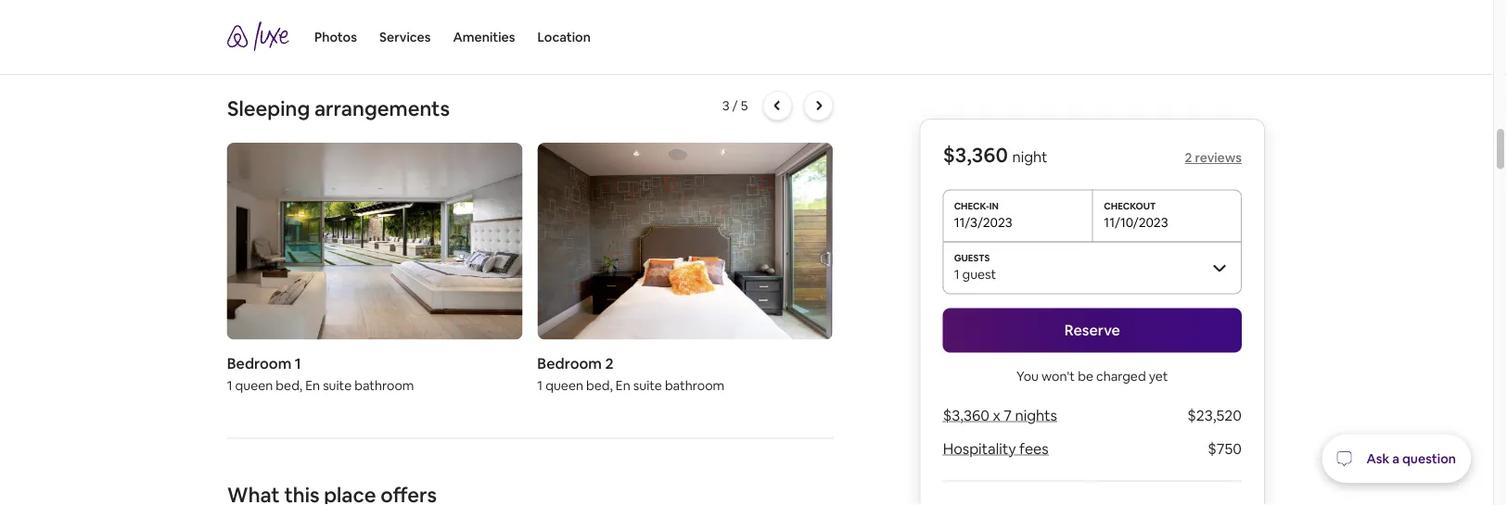 Task type: locate. For each thing, give the bounding box(es) containing it.
bathroom inside bedroom 2 1 queen bed, en suite bathroom
[[665, 377, 725, 394]]

2 suite from the left
[[634, 377, 663, 394]]

won't
[[1042, 368, 1075, 384]]

1 vertical spatial $3,360
[[943, 406, 990, 425]]

queen
[[236, 377, 273, 394], [546, 377, 584, 394]]

bedroom inside bedroom 2 1 queen bed, en suite bathroom
[[538, 354, 602, 373]]

location
[[537, 29, 591, 45]]

0 horizontal spatial 2
[[606, 354, 614, 373]]

1 bathroom from the left
[[355, 377, 415, 394]]

bedroom 1 1 queen bed, en suite bathroom
[[227, 354, 415, 394]]

1 en from the left
[[306, 377, 321, 394]]

1 horizontal spatial 2
[[1185, 149, 1192, 166]]

2 $3,360 from the top
[[943, 406, 990, 425]]

1 queen from the left
[[236, 377, 273, 394]]

bed, for 1
[[276, 377, 303, 394]]

1
[[954, 266, 959, 282], [295, 354, 302, 373], [227, 377, 233, 394], [538, 377, 543, 394]]

suite inside 'bedroom 1 1 queen bed, en suite bathroom'
[[323, 377, 352, 394]]

0 horizontal spatial bedroom
[[227, 354, 292, 373]]

1 horizontal spatial bed,
[[587, 377, 613, 394]]

bedroom for bedroom 2
[[538, 354, 602, 373]]

you won't be charged yet
[[1017, 368, 1168, 384]]

bedroom 2 image
[[538, 143, 833, 340], [538, 143, 833, 340]]

0 horizontal spatial queen
[[236, 377, 273, 394]]

$3,360 left night
[[943, 142, 1008, 168]]

bed,
[[276, 377, 303, 394], [587, 377, 613, 394]]

7
[[1004, 406, 1012, 425]]

2 reviews button
[[1185, 149, 1242, 166]]

0 vertical spatial 2
[[1185, 149, 1192, 166]]

$3,360 for $3,360 x 7 nights
[[943, 406, 990, 425]]

0 horizontal spatial suite
[[323, 377, 352, 394]]

amenities button
[[453, 0, 515, 74]]

$23,520
[[1187, 406, 1242, 425]]

1 horizontal spatial bedroom
[[538, 354, 602, 373]]

bed, inside bedroom 2 1 queen bed, en suite bathroom
[[587, 377, 613, 394]]

1 horizontal spatial en
[[616, 377, 631, 394]]

bedroom 1 image
[[227, 143, 523, 340], [227, 143, 523, 340]]

1 bed, from the left
[[276, 377, 303, 394]]

bedroom inside 'bedroom 1 1 queen bed, en suite bathroom'
[[227, 354, 292, 373]]

ask
[[1367, 451, 1390, 467]]

0 horizontal spatial bed,
[[276, 377, 303, 394]]

suite
[[323, 377, 352, 394], [634, 377, 663, 394]]

$3,360
[[943, 142, 1008, 168], [943, 406, 990, 425]]

0 vertical spatial $3,360
[[943, 142, 1008, 168]]

1 $3,360 from the top
[[943, 142, 1008, 168]]

bed, for 2
[[587, 377, 613, 394]]

1 horizontal spatial bathroom
[[665, 377, 725, 394]]

1 vertical spatial 2
[[606, 354, 614, 373]]

en inside 'bedroom 1 1 queen bed, en suite bathroom'
[[306, 377, 321, 394]]

bathroom for 2
[[665, 377, 725, 394]]

queen for bedroom 2
[[546, 377, 584, 394]]

bathroom
[[355, 377, 415, 394], [665, 377, 725, 394]]

fees
[[1019, 440, 1049, 459]]

2 en from the left
[[616, 377, 631, 394]]

x
[[993, 406, 1001, 425]]

airbnb luxe image
[[227, 21, 292, 51]]

sleeping arrangements region
[[0, 91, 841, 401]]

$3,360 left x
[[943, 406, 990, 425]]

bathroom for 1
[[355, 377, 415, 394]]

queen inside 'bedroom 1 1 queen bed, en suite bathroom'
[[236, 377, 273, 394]]

suite inside bedroom 2 1 queen bed, en suite bathroom
[[634, 377, 663, 394]]

1 bedroom from the left
[[227, 354, 292, 373]]

1 horizontal spatial suite
[[634, 377, 663, 394]]

en
[[306, 377, 321, 394], [616, 377, 631, 394]]

queen inside bedroom 2 1 queen bed, en suite bathroom
[[546, 377, 584, 394]]

yet
[[1149, 368, 1168, 384]]

bathroom inside 'bedroom 1 1 queen bed, en suite bathroom'
[[355, 377, 415, 394]]

en inside bedroom 2 1 queen bed, en suite bathroom
[[616, 377, 631, 394]]

$3,360 for $3,360 night
[[943, 142, 1008, 168]]

question
[[1402, 451, 1456, 467]]

0 horizontal spatial bathroom
[[355, 377, 415, 394]]

11/10/2023
[[1104, 214, 1168, 230]]

1 suite from the left
[[323, 377, 352, 394]]

2 bed, from the left
[[587, 377, 613, 394]]

ask a question
[[1367, 451, 1456, 467]]

/
[[732, 97, 738, 114]]

2
[[1185, 149, 1192, 166], [606, 354, 614, 373]]

2 queen from the left
[[546, 377, 584, 394]]

0 horizontal spatial en
[[306, 377, 321, 394]]

bedroom for bedroom 1
[[227, 354, 292, 373]]

en for 1
[[306, 377, 321, 394]]

bedroom
[[227, 354, 292, 373], [538, 354, 602, 373]]

2 bedroom from the left
[[538, 354, 602, 373]]

2 bathroom from the left
[[665, 377, 725, 394]]

queen for bedroom 1
[[236, 377, 273, 394]]

5
[[741, 97, 748, 114]]

1 horizontal spatial queen
[[546, 377, 584, 394]]

you
[[1017, 368, 1039, 384]]

bed, inside 'bedroom 1 1 queen bed, en suite bathroom'
[[276, 377, 303, 394]]



Task type: vqa. For each thing, say whether or not it's contained in the screenshot.
Services
yes



Task type: describe. For each thing, give the bounding box(es) containing it.
arrangements
[[314, 95, 450, 122]]

hospitality fees button
[[943, 440, 1049, 459]]

guest
[[962, 266, 996, 282]]

amenities
[[453, 29, 515, 45]]

charged
[[1096, 368, 1146, 384]]

1 inside popup button
[[954, 266, 959, 282]]

a
[[1392, 451, 1400, 467]]

suite for bedroom 1
[[323, 377, 352, 394]]

$3,360 x 7 nights button
[[943, 406, 1057, 425]]

reserve button
[[943, 308, 1242, 353]]

location button
[[537, 0, 591, 74]]

$3,360 night
[[943, 142, 1048, 168]]

reserve
[[1065, 321, 1120, 340]]

services
[[379, 29, 431, 45]]

reviews
[[1195, 149, 1242, 166]]

3 / 5
[[722, 97, 748, 114]]

services button
[[379, 0, 431, 74]]

photos
[[314, 29, 357, 45]]

suite for bedroom 2
[[634, 377, 663, 394]]

1 guest button
[[943, 242, 1242, 294]]

be
[[1078, 368, 1093, 384]]

$3,360 x 7 nights
[[943, 406, 1057, 425]]

bedroom 2 1 queen bed, en suite bathroom
[[538, 354, 725, 394]]

hospitality fees
[[943, 440, 1049, 459]]

1 inside bedroom 2 1 queen bed, en suite bathroom
[[538, 377, 543, 394]]

photos button
[[314, 0, 357, 74]]

2 inside bedroom 2 1 queen bed, en suite bathroom
[[606, 354, 614, 373]]

night
[[1012, 147, 1048, 166]]

sleeping
[[227, 95, 310, 122]]

en for 2
[[616, 377, 631, 394]]

11/3/2023
[[954, 214, 1013, 230]]

hospitality
[[943, 440, 1016, 459]]

2 reviews
[[1185, 149, 1242, 166]]

3
[[722, 97, 730, 114]]

nights
[[1015, 406, 1057, 425]]

1 guest
[[954, 266, 996, 282]]

sleeping arrangements
[[227, 95, 450, 122]]

ask a question button
[[1322, 435, 1471, 483]]

$750
[[1208, 440, 1242, 459]]



